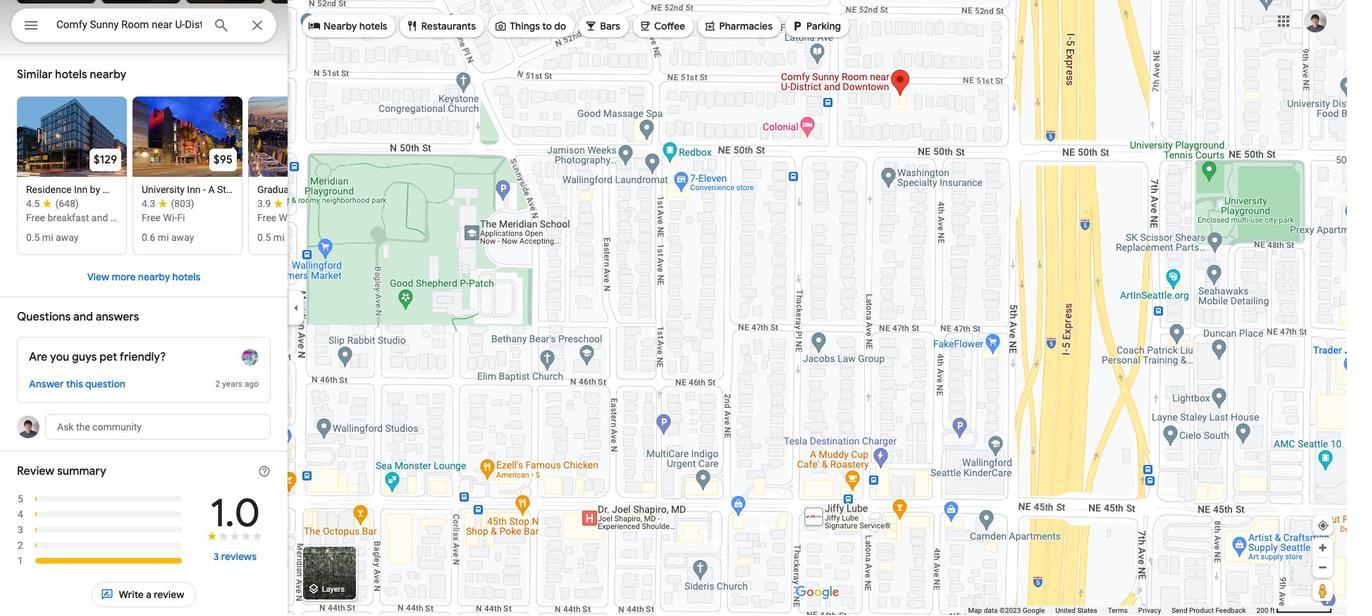Task type: describe. For each thing, give the bounding box(es) containing it.
guys
[[72, 350, 97, 365]]

coffee
[[654, 20, 686, 32]]

data
[[984, 607, 998, 615]]

things
[[510, 20, 540, 32]]


[[23, 16, 39, 35]]

2 stars, 0 reviews image
[[17, 538, 183, 554]]

university inn - a staypineapple hotel
[[142, 184, 305, 195]]

add a photo button
[[96, 12, 192, 46]]

5
[[18, 494, 23, 505]]

to
[[543, 20, 552, 32]]

friendly?
[[120, 350, 166, 365]]

ft
[[1271, 607, 1275, 615]]

add a photo
[[124, 23, 180, 35]]

away for $95
[[171, 232, 194, 243]]

seattle
[[300, 184, 330, 195]]

3.9
[[257, 198, 271, 209]]

graduate seattle
[[257, 184, 330, 195]]

free breakfast and wi-fi
[[26, 212, 132, 224]]

bars
[[600, 20, 621, 32]]

university
[[142, 184, 185, 195]]

free wi-fi for (803)
[[142, 212, 185, 224]]

united
[[1056, 607, 1076, 615]]

0.6
[[142, 232, 155, 243]]

1
[[18, 556, 23, 567]]

2 for 2 years ago
[[215, 379, 220, 389]]

 pharmacies
[[704, 18, 773, 33]]

show street view coverage image
[[1313, 580, 1334, 602]]

map
[[969, 607, 983, 615]]

nearby
[[324, 20, 357, 32]]

answers
[[96, 310, 139, 324]]

layers
[[322, 586, 345, 595]]

1 vertical spatial and
[[73, 310, 93, 324]]

3 for 3 reviews
[[214, 551, 219, 563]]

zoom out image
[[1318, 563, 1329, 573]]


[[639, 18, 652, 33]]

 restaurants
[[406, 18, 476, 33]]

view
[[87, 271, 109, 284]]

0.5 mi away for wi-
[[257, 232, 310, 243]]

more
[[112, 271, 136, 284]]

view more nearby hotels button
[[73, 260, 215, 294]]

similar hotels nearby
[[17, 68, 126, 82]]

2 for 2
[[18, 540, 23, 551]]

2 years ago
[[215, 379, 259, 389]]

terms button
[[1108, 606, 1128, 616]]

questions
[[17, 310, 71, 324]]

review
[[17, 465, 54, 479]]

3 away from the left
[[287, 232, 310, 243]]

answer this question
[[29, 378, 126, 391]]

wi- for 3.9
[[279, 212, 293, 224]]

4.5
[[26, 198, 40, 209]]

away for $129
[[56, 232, 78, 243]]

 search field
[[11, 8, 276, 45]]

question
[[85, 378, 126, 391]]

graduate
[[257, 184, 297, 195]]


[[791, 18, 804, 33]]

footer inside google maps element
[[969, 606, 1257, 616]]

4 stars, 0 reviews image
[[17, 507, 183, 523]]

3 stars, 0 reviews image
[[17, 523, 183, 538]]

 nearby hotels
[[308, 18, 388, 33]]

3 mi from the left
[[274, 232, 285, 243]]

 things to do
[[494, 18, 566, 33]]

privacy
[[1139, 607, 1162, 615]]

write a review button
[[91, 578, 196, 612]]

3 for 3
[[18, 525, 23, 536]]

by owner image
[[186, 0, 265, 4]]

show your location image
[[1317, 520, 1330, 532]]

mi for $129
[[42, 232, 53, 243]]

3 reviews
[[214, 551, 257, 563]]

200 ft
[[1257, 607, 1275, 615]]

mi for $95
[[158, 232, 169, 243]]

inn
[[187, 184, 201, 195]]

4.5 stars 648 reviews image
[[26, 197, 79, 211]]

ago
[[245, 379, 259, 389]]

(648)
[[55, 198, 79, 209]]

4.3 stars 803 reviews image
[[142, 197, 194, 211]]

0.6 mi away
[[142, 232, 194, 243]]

write a review image
[[101, 589, 113, 602]]

more information about the review summary image
[[258, 465, 271, 478]]

street view & 360° image
[[271, 0, 350, 4]]

200 ft button
[[1257, 607, 1333, 615]]

do
[[554, 20, 566, 32]]

send
[[1172, 607, 1188, 615]]

add
[[124, 23, 142, 35]]


[[494, 18, 507, 33]]

summary
[[57, 465, 106, 479]]

1 stars, 3 reviews image
[[17, 554, 183, 569]]

(803)
[[171, 198, 194, 209]]

1.0
[[210, 489, 260, 539]]



Task type: locate. For each thing, give the bounding box(es) containing it.
free wi-fi down 4.3 stars 803 reviews image
[[142, 212, 185, 224]]

none text field inside google maps element
[[45, 415, 271, 440]]

staypineapple
[[217, 184, 279, 195]]

nearby inside "button"
[[138, 271, 170, 284]]

Comfy Sunny Room near U-District and Downtown field
[[11, 8, 276, 42]]

answer
[[29, 378, 64, 391]]

0 horizontal spatial free
[[26, 212, 45, 224]]

mi down breakfast on the left top of page
[[42, 232, 53, 243]]

0.5 for free wi-fi
[[257, 232, 271, 243]]

0 horizontal spatial 2
[[18, 540, 23, 551]]

away down breakfast on the left top of page
[[56, 232, 78, 243]]

free down 4.5
[[26, 212, 45, 224]]

terms
[[1108, 607, 1128, 615]]

write a review
[[119, 589, 184, 602]]

a for add
[[145, 23, 150, 35]]

google
[[1023, 607, 1045, 615]]

states
[[1078, 607, 1098, 615]]

are you guys pet friendly?
[[29, 350, 166, 365]]

1 vertical spatial hotels
[[55, 68, 87, 82]]

1 free wi-fi from the left
[[142, 212, 185, 224]]

0 vertical spatial 2
[[215, 379, 220, 389]]

hotels right similar
[[55, 68, 87, 82]]

nearby right more
[[138, 271, 170, 284]]

0 horizontal spatial mi
[[42, 232, 53, 243]]

add a photo image
[[105, 23, 118, 35]]

map data ©2023 google
[[969, 607, 1045, 615]]

2 horizontal spatial mi
[[274, 232, 285, 243]]

3 free from the left
[[257, 212, 276, 224]]

photo
[[152, 23, 180, 35]]

2 horizontal spatial away
[[287, 232, 310, 243]]

free wi-fi down 3.9 stars 601 reviews image
[[257, 212, 301, 224]]

3
[[18, 525, 23, 536], [214, 551, 219, 563]]

a
[[145, 23, 150, 35], [146, 589, 152, 602]]

5 stars, 0 reviews image
[[17, 492, 183, 507]]

0.5
[[26, 232, 40, 243], [257, 232, 271, 243]]

free for $129
[[26, 212, 45, 224]]

product
[[1190, 607, 1214, 615]]

wi- for 4.3
[[163, 212, 177, 224]]

footer
[[969, 606, 1257, 616]]

years
[[222, 379, 243, 389]]

a right add
[[145, 23, 150, 35]]

1 horizontal spatial hotels
[[172, 271, 201, 284]]

0 horizontal spatial 0.5 mi away
[[26, 232, 78, 243]]

nearby down the add a photo on the left of page
[[90, 68, 126, 82]]

 bars
[[585, 18, 621, 33]]

nearby for hotels
[[90, 68, 126, 82]]

fi for 3.9
[[293, 212, 301, 224]]

mi
[[42, 232, 53, 243], [158, 232, 169, 243], [274, 232, 285, 243]]

pet
[[100, 350, 117, 365]]

4
[[18, 509, 23, 520]]

2 horizontal spatial wi-
[[279, 212, 293, 224]]

wi- right breakfast on the left top of page
[[110, 212, 124, 224]]

1.0 stars image
[[199, 531, 271, 544]]

free wi-fi for (601)
[[257, 212, 301, 224]]

 coffee
[[639, 18, 686, 33]]

nearby for more
[[138, 271, 170, 284]]

1 vertical spatial a
[[146, 589, 152, 602]]

review
[[154, 589, 184, 602]]

1 horizontal spatial 0.5 mi away
[[257, 232, 310, 243]]

collapse side panel image
[[288, 300, 304, 316]]

footer containing map data ©2023 google
[[969, 606, 1257, 616]]

1 horizontal spatial free wi-fi
[[257, 212, 301, 224]]

a
[[208, 184, 215, 195]]

1 horizontal spatial wi-
[[163, 212, 177, 224]]

0 horizontal spatial 3
[[18, 525, 23, 536]]

None field
[[56, 16, 202, 33]]

0.5 mi away down breakfast on the left top of page
[[26, 232, 78, 243]]

0 horizontal spatial free wi-fi
[[142, 212, 185, 224]]

2 mi from the left
[[158, 232, 169, 243]]

wi- down 4.3 stars 803 reviews image
[[163, 212, 177, 224]]


[[585, 18, 598, 33]]

away down (601)
[[287, 232, 310, 243]]

3 wi- from the left
[[279, 212, 293, 224]]

fi for 4.3
[[177, 212, 185, 224]]

2 fi from the left
[[177, 212, 185, 224]]

free for $95
[[142, 212, 161, 224]]

1 vertical spatial 2
[[18, 540, 23, 551]]

1 horizontal spatial 3
[[214, 551, 219, 563]]

restaurants
[[421, 20, 476, 32]]


[[406, 18, 419, 33]]

0 vertical spatial a
[[145, 23, 150, 35]]

1 horizontal spatial fi
[[177, 212, 185, 224]]

all image
[[17, 0, 96, 4]]

0 vertical spatial nearby
[[90, 68, 126, 82]]

1 horizontal spatial nearby
[[138, 271, 170, 284]]

hotels inside "button"
[[172, 271, 201, 284]]

google maps element
[[0, 0, 1348, 616]]

2 up 1
[[18, 540, 23, 551]]

2 free wi-fi from the left
[[257, 212, 301, 224]]

2 left years on the bottom of page
[[215, 379, 220, 389]]

0 vertical spatial hotels
[[359, 20, 388, 32]]

 parking
[[791, 18, 841, 33]]

0.5 for free breakfast and wi-fi
[[26, 232, 40, 243]]

breakfast
[[48, 212, 89, 224]]

3.9 stars 601 reviews image
[[257, 197, 310, 211]]

and
[[92, 212, 108, 224], [73, 310, 93, 324]]

0 vertical spatial and
[[92, 212, 108, 224]]

none field inside comfy sunny room near u-district and downtown field
[[56, 16, 202, 33]]

feedback
[[1216, 607, 1246, 615]]

1 horizontal spatial 0.5
[[257, 232, 271, 243]]


[[308, 18, 321, 33]]

free wi-fi
[[142, 212, 185, 224], [257, 212, 301, 224]]

questions and answers
[[17, 310, 139, 324]]

0.5 mi away for breakfast
[[26, 232, 78, 243]]

write
[[119, 589, 144, 602]]

0 horizontal spatial nearby
[[90, 68, 126, 82]]

$129
[[94, 153, 117, 167]]

mi down 3.9 stars 601 reviews image
[[274, 232, 285, 243]]

1 vertical spatial 3
[[214, 551, 219, 563]]

0.5 down 3.9
[[257, 232, 271, 243]]

rooms image
[[102, 0, 181, 4]]

zoom in image
[[1318, 543, 1329, 554]]

view more nearby hotels
[[87, 271, 201, 284]]

hotels right nearby
[[359, 20, 388, 32]]

send product feedback button
[[1172, 606, 1246, 616]]

1 horizontal spatial away
[[171, 232, 194, 243]]

0 horizontal spatial away
[[56, 232, 78, 243]]

1 free from the left
[[26, 212, 45, 224]]

4.3
[[142, 198, 155, 209]]

wi-
[[110, 212, 124, 224], [163, 212, 177, 224], [279, 212, 293, 224]]

1 horizontal spatial 2
[[215, 379, 220, 389]]

0 horizontal spatial hotels
[[55, 68, 87, 82]]

privacy button
[[1139, 606, 1162, 616]]

0 vertical spatial 3
[[18, 525, 23, 536]]

2 inside image
[[18, 540, 23, 551]]

and right breakfast on the left top of page
[[92, 212, 108, 224]]

nearby
[[90, 68, 126, 82], [138, 271, 170, 284]]

wi- down 3.9 stars 601 reviews image
[[279, 212, 293, 224]]

parking
[[807, 20, 841, 32]]

2 free from the left
[[142, 212, 161, 224]]

1 0.5 mi away from the left
[[26, 232, 78, 243]]

2 horizontal spatial fi
[[293, 212, 301, 224]]

0.5 mi away down 3.9 stars 601 reviews image
[[257, 232, 310, 243]]

similar
[[17, 68, 52, 82]]

free down 3.9
[[257, 212, 276, 224]]

3 down '4'
[[18, 525, 23, 536]]

0 horizontal spatial 0.5
[[26, 232, 40, 243]]

3 left reviews
[[214, 551, 219, 563]]

1 horizontal spatial free
[[142, 212, 161, 224]]

(601)
[[287, 198, 310, 209]]

free down the 4.3
[[142, 212, 161, 224]]

away down (803)
[[171, 232, 194, 243]]

are
[[29, 350, 47, 365]]

©2023
[[1000, 607, 1021, 615]]

review summary
[[17, 465, 106, 479]]

and left 'answers'
[[73, 310, 93, 324]]

2 0.5 from the left
[[257, 232, 271, 243]]

$95
[[214, 153, 233, 167]]

0 horizontal spatial fi
[[124, 212, 132, 224]]

you
[[50, 350, 69, 365]]

3 fi from the left
[[293, 212, 301, 224]]

 button
[[11, 8, 51, 45]]

2 0.5 mi away from the left
[[257, 232, 310, 243]]

united states
[[1056, 607, 1098, 615]]

mi right 0.6
[[158, 232, 169, 243]]

1 wi- from the left
[[110, 212, 124, 224]]

reviews
[[221, 551, 257, 563]]

None text field
[[45, 415, 271, 440]]

2 horizontal spatial hotels
[[359, 20, 388, 32]]

0.5 down 4.5
[[26, 232, 40, 243]]

2 wi- from the left
[[163, 212, 177, 224]]

2 away from the left
[[171, 232, 194, 243]]

hotel
[[281, 184, 305, 195]]

3 inside button
[[214, 551, 219, 563]]

3 inside image
[[18, 525, 23, 536]]

united states button
[[1056, 606, 1098, 616]]

google account: nolan park  
(nolan.park@adept.ai) image
[[1305, 10, 1327, 32]]

2 horizontal spatial free
[[257, 212, 276, 224]]

hotels inside  nearby hotels
[[359, 20, 388, 32]]

a for write
[[146, 589, 152, 602]]

1 mi from the left
[[42, 232, 53, 243]]

2 vertical spatial hotels
[[172, 271, 201, 284]]

1 away from the left
[[56, 232, 78, 243]]

-
[[203, 184, 206, 195]]

pharmacies
[[719, 20, 773, 32]]

1 fi from the left
[[124, 212, 132, 224]]

fi
[[124, 212, 132, 224], [177, 212, 185, 224], [293, 212, 301, 224]]

200
[[1257, 607, 1269, 615]]

hotels down 0.6 mi away
[[172, 271, 201, 284]]

1 0.5 from the left
[[26, 232, 40, 243]]

1 vertical spatial nearby
[[138, 271, 170, 284]]

this
[[66, 378, 83, 391]]

a right 'write'
[[146, 589, 152, 602]]

1 horizontal spatial mi
[[158, 232, 169, 243]]

0 horizontal spatial wi-
[[110, 212, 124, 224]]

send product feedback
[[1172, 607, 1246, 615]]



Task type: vqa. For each thing, say whether or not it's contained in the screenshot.


